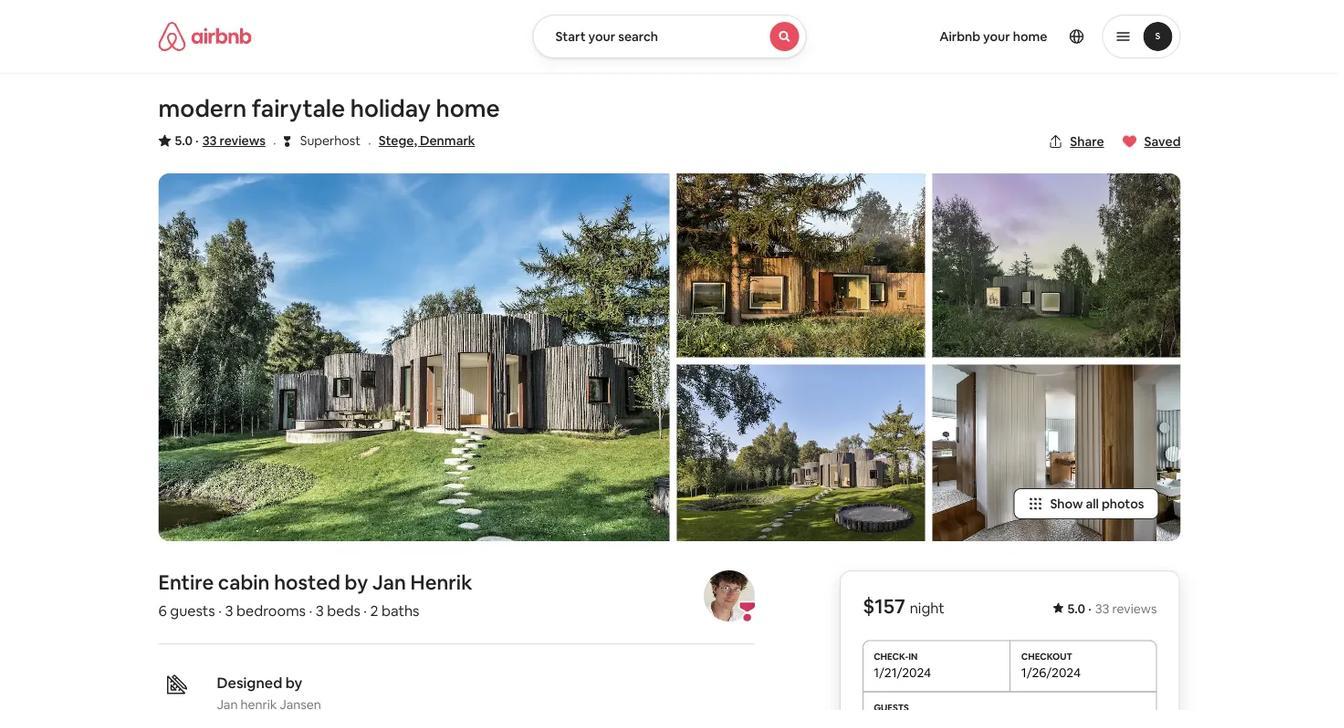 Task type: describe. For each thing, give the bounding box(es) containing it.
airbnb your home link
[[928, 17, 1058, 56]]

entire cabin hosted by jan henrik 6 guests · 3 bedrooms · 3 beds · 2 baths
[[158, 569, 472, 620]]

beds
[[327, 601, 360, 620]]

2
[[370, 601, 378, 620]]

1/21/2024
[[874, 664, 931, 680]]

denmark
[[420, 132, 475, 149]]

profile element
[[828, 0, 1181, 73]]

· inside · stege, denmark
[[368, 133, 371, 152]]

airbnb your home
[[939, 28, 1047, 45]]

start
[[555, 28, 586, 45]]

night
[[910, 599, 944, 617]]

saved
[[1144, 133, 1181, 150]]

1/26/2024
[[1021, 664, 1081, 680]]

designed
[[217, 673, 282, 692]]

superhost
[[300, 132, 360, 149]]

modern fairytale holiday home image 2 image
[[677, 173, 925, 357]]

modern fairytale holiday home image 3 image
[[677, 365, 925, 541]]

airbnb
[[939, 28, 980, 45]]

modern fairytale holiday home image 5 image
[[932, 365, 1181, 541]]

stege, denmark button
[[379, 130, 475, 152]]

share
[[1070, 133, 1104, 150]]

modern
[[158, 93, 247, 124]]

0 vertical spatial 5.0
[[175, 132, 193, 149]]

hosted
[[274, 569, 340, 595]]

by inside entire cabin hosted by jan henrik 6 guests · 3 bedrooms · 3 beds · 2 baths
[[345, 569, 368, 595]]

show all photos button
[[1014, 488, 1159, 519]]

your for airbnb
[[983, 28, 1010, 45]]

start your search
[[555, 28, 658, 45]]

0 vertical spatial reviews
[[220, 132, 266, 149]]

1 vertical spatial 5.0
[[1068, 600, 1085, 617]]

holiday
[[350, 93, 431, 124]]

jan henrik
[[372, 569, 472, 595]]

fairytale
[[252, 93, 345, 124]]

show all photos
[[1050, 495, 1144, 512]]



Task type: locate. For each thing, give the bounding box(es) containing it.
your right start on the left top of the page
[[588, 28, 615, 45]]

guests
[[170, 601, 215, 620]]

photos
[[1102, 495, 1144, 512]]

your right airbnb
[[983, 28, 1010, 45]]

by up beds
[[345, 569, 368, 595]]

$157 night
[[863, 593, 944, 619]]

5.0 down 'modern'
[[175, 132, 193, 149]]

3 left beds
[[316, 601, 324, 620]]

2 your from the left
[[983, 28, 1010, 45]]

5.0 · 33 reviews down 'modern'
[[175, 132, 266, 149]]

3
[[225, 601, 233, 620], [316, 601, 324, 620]]

1 vertical spatial by
[[285, 673, 302, 692]]

33 reviews button
[[202, 131, 266, 150]]

modern fairytale holiday home image 1 image
[[158, 173, 670, 541]]

stege,
[[379, 132, 417, 149]]

baths
[[382, 601, 419, 620]]

0 vertical spatial 33
[[202, 132, 217, 149]]

· stege, denmark
[[368, 132, 475, 152]]

0 vertical spatial home
[[1013, 28, 1047, 45]]

1 vertical spatial home
[[436, 93, 500, 124]]

by right designed
[[285, 673, 302, 692]]

jan henrik is a superhost. learn more about jan henrik. image
[[704, 570, 755, 621], [704, 570, 755, 621]]

·
[[195, 132, 199, 149], [273, 133, 276, 152], [368, 133, 371, 152], [1088, 600, 1091, 617], [218, 601, 222, 620], [309, 601, 312, 620], [364, 601, 367, 620]]

1 3 from the left
[[225, 601, 233, 620]]

2 3 from the left
[[316, 601, 324, 620]]

1 horizontal spatial 5.0
[[1068, 600, 1085, 617]]

your inside the start your search button
[[588, 28, 615, 45]]

Start your search search field
[[533, 15, 806, 58]]

modern fairytale holiday home
[[158, 93, 500, 124]]

your
[[588, 28, 615, 45], [983, 28, 1010, 45]]

1 horizontal spatial home
[[1013, 28, 1047, 45]]

6
[[158, 601, 167, 620]]

1 horizontal spatial 3
[[316, 601, 324, 620]]

1 vertical spatial 5.0 · 33 reviews
[[1068, 600, 1157, 617]]

5.0 · 33 reviews up 1/26/2024
[[1068, 600, 1157, 617]]

󰀃
[[284, 132, 291, 149]]

1 vertical spatial reviews
[[1112, 600, 1157, 617]]

reviews
[[220, 132, 266, 149], [1112, 600, 1157, 617]]

bedrooms
[[236, 601, 306, 620]]

designed by
[[217, 673, 302, 692]]

33
[[202, 132, 217, 149], [1095, 600, 1109, 617]]

entire
[[158, 569, 214, 595]]

by
[[345, 569, 368, 595], [285, 673, 302, 692]]

home up 'denmark'
[[436, 93, 500, 124]]

search
[[618, 28, 658, 45]]

1 your from the left
[[588, 28, 615, 45]]

0 vertical spatial 5.0 · 33 reviews
[[175, 132, 266, 149]]

saved button
[[1115, 126, 1188, 157]]

5.0 up 1/26/2024
[[1068, 600, 1085, 617]]

1 horizontal spatial 5.0 · 33 reviews
[[1068, 600, 1157, 617]]

5.0 · 33 reviews
[[175, 132, 266, 149], [1068, 600, 1157, 617]]

0 horizontal spatial reviews
[[220, 132, 266, 149]]

1 horizontal spatial 33
[[1095, 600, 1109, 617]]

0 horizontal spatial 33
[[202, 132, 217, 149]]

1 vertical spatial 33
[[1095, 600, 1109, 617]]

all
[[1086, 495, 1099, 512]]

0 vertical spatial by
[[345, 569, 368, 595]]

$157
[[863, 593, 906, 619]]

0 horizontal spatial 5.0 · 33 reviews
[[175, 132, 266, 149]]

1 horizontal spatial your
[[983, 28, 1010, 45]]

your for start
[[588, 28, 615, 45]]

0 horizontal spatial 5.0
[[175, 132, 193, 149]]

share button
[[1041, 126, 1111, 157]]

cabin
[[218, 569, 270, 595]]

home inside 'profile' element
[[1013, 28, 1047, 45]]

0 horizontal spatial 3
[[225, 601, 233, 620]]

home
[[1013, 28, 1047, 45], [436, 93, 500, 124]]

1 horizontal spatial by
[[345, 569, 368, 595]]

1 horizontal spatial reviews
[[1112, 600, 1157, 617]]

home right airbnb
[[1013, 28, 1047, 45]]

0 horizontal spatial your
[[588, 28, 615, 45]]

0 horizontal spatial home
[[436, 93, 500, 124]]

start your search button
[[533, 15, 806, 58]]

0 horizontal spatial by
[[285, 673, 302, 692]]

show
[[1050, 495, 1083, 512]]

modern fairytale holiday home image 4 image
[[932, 173, 1181, 357]]

5.0
[[175, 132, 193, 149], [1068, 600, 1085, 617]]

3 down cabin
[[225, 601, 233, 620]]

your inside airbnb your home link
[[983, 28, 1010, 45]]



Task type: vqa. For each thing, say whether or not it's contained in the screenshot.
the inside FEEL FREE TO CONTACT ME FOR A SPECIAL REQUEST FOR TIME AND DAY LETS SEE WHAT I CAN DO:) My online cooking class is: ♥︎ Great for groups-Book a private class to customize the /date/time ♥︎Great for team-building ♥︎ Discover Turkish Cooking Techniques ♥︎ Make very delicious & healthy food step by step ♥︎Price is for 1 person, not for household
no



